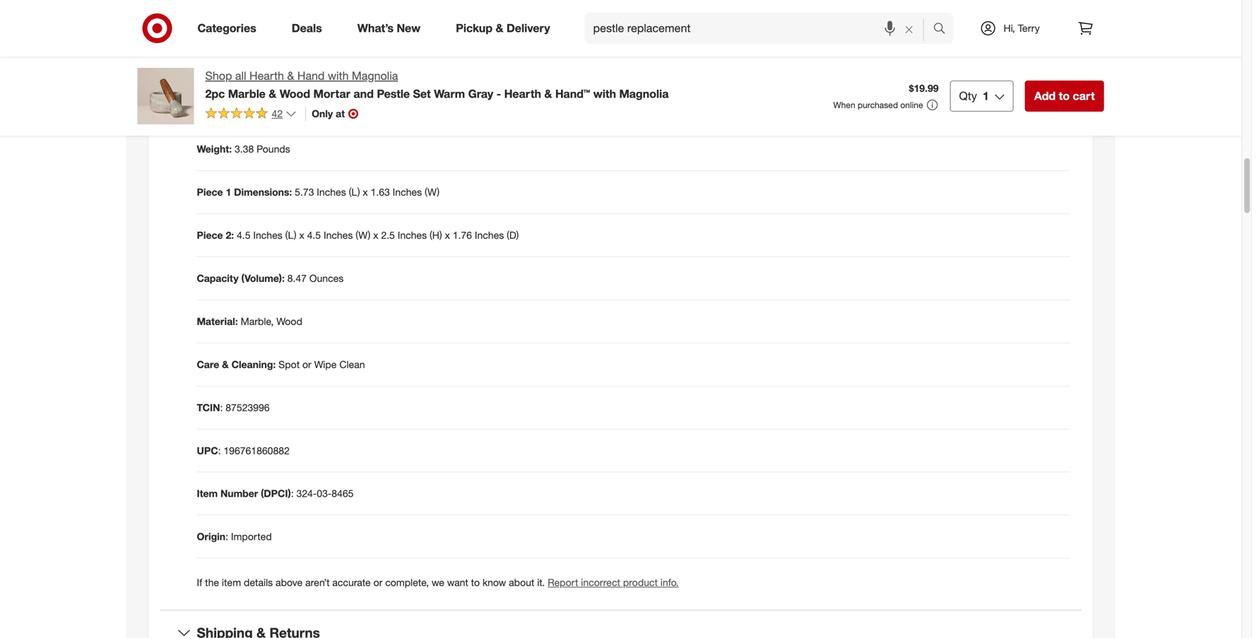 Task type: locate. For each thing, give the bounding box(es) containing it.
0 vertical spatial magnolia
[[352, 69, 398, 83]]

4.5 down piece 1 dimensions: 5.73 inches (l) x 1.63 inches (w)
[[307, 229, 321, 241]]

to inside button
[[1059, 89, 1070, 103]]

2 • from the left
[[859, 57, 864, 70]]

search
[[927, 23, 961, 36]]

magnolia:
[[740, 57, 783, 70]]

87523996
[[226, 401, 270, 414]]

only at
[[312, 107, 345, 120]]

• left create
[[819, 57, 824, 70]]

wood inside the 'shop all hearth & hand with magnolia 2pc marble & wood mortar and pestle set warm gray - hearth & hand™ with magnolia'
[[280, 87, 310, 101]]

: left the '196761860882'
[[218, 444, 221, 457]]

add to cart
[[1034, 89, 1095, 103]]

3.38
[[235, 143, 254, 155]]

0 vertical spatial wood
[[280, 87, 310, 101]]

0 horizontal spatial hearth
[[249, 69, 284, 83]]

report incorrect product info. button
[[548, 576, 679, 590]]

&
[[496, 21, 503, 35], [678, 57, 684, 70], [287, 69, 294, 83], [269, 87, 277, 101], [544, 87, 552, 101], [222, 358, 229, 370]]

1 horizontal spatial to
[[1059, 89, 1070, 103]]

4.5
[[237, 229, 251, 241], [307, 229, 321, 241]]

1 horizontal spatial (w)
[[425, 186, 440, 198]]

1 horizontal spatial 4.5
[[307, 229, 321, 241]]

wood
[[280, 87, 310, 101], [276, 315, 302, 327]]

(l) left 1.63
[[349, 186, 360, 198]]

delivery
[[507, 21, 550, 35]]

1 vertical spatial 1
[[226, 186, 231, 198]]

add
[[1034, 89, 1056, 103]]

hand™
[[687, 57, 716, 70], [555, 87, 590, 101]]

42 link
[[205, 107, 297, 123]]

dimensions:
[[234, 186, 292, 198]]

0 vertical spatial 1
[[983, 89, 989, 103]]

(l) up 8.47
[[285, 229, 297, 241]]

0 horizontal spatial •
[[819, 57, 824, 70]]

set
[[413, 87, 431, 101]]

1 vertical spatial or
[[302, 358, 311, 370]]

• left the "enjoy"
[[859, 57, 864, 70]]

item
[[197, 487, 218, 500]]

1 piece from the top
[[197, 186, 223, 198]]

hearth right -
[[504, 87, 541, 101]]

what's new
[[357, 21, 421, 35]]

1 right qty
[[983, 89, 989, 103]]

1 vertical spatial (w)
[[356, 229, 371, 241]]

0 horizontal spatial to
[[471, 576, 480, 589]]

(w) left 2.5
[[356, 229, 371, 241]]

incorrect
[[581, 576, 620, 589]]

0 vertical spatial hand™
[[687, 57, 716, 70]]

inches left (d)
[[475, 229, 504, 241]]

0 vertical spatial piece
[[197, 186, 223, 198]]

2 4.5 from the left
[[307, 229, 321, 241]]

inches right 1.63
[[393, 186, 422, 198]]

2 vertical spatial or
[[374, 576, 383, 589]]

2 horizontal spatial hearth
[[645, 57, 675, 70]]

1 vertical spatial spot
[[279, 358, 300, 370]]

hi, terry
[[1004, 22, 1040, 34]]

1 vertical spatial magnolia
[[619, 87, 669, 101]]

hearth up specifications dropdown button
[[645, 57, 675, 70]]

tcin
[[197, 401, 220, 414]]

piece for piece 1 dimensions: 5.73 inches (l) x 1.63 inches (w)
[[197, 186, 223, 198]]

1 horizontal spatial •
[[859, 57, 864, 70]]

clean
[[339, 358, 365, 370]]

piece for piece 2: 4.5 inches (l) x 4.5 inches (w) x 2.5 inches (h) x 1.76 inches (d)
[[197, 229, 223, 241]]

1 4.5 from the left
[[237, 229, 251, 241]]

or right accurate
[[374, 576, 383, 589]]

x right (h)
[[445, 229, 450, 241]]

1
[[983, 89, 989, 103], [226, 186, 231, 198]]

0 horizontal spatial 1
[[226, 186, 231, 198]]

0 vertical spatial (w)
[[425, 186, 440, 198]]

(dpci)
[[261, 487, 291, 500]]

1 vertical spatial (l)
[[285, 229, 297, 241]]

2 piece from the top
[[197, 229, 223, 241]]

about
[[509, 576, 534, 589]]

piece 2: 4.5 inches (l) x 4.5 inches (w) x 2.5 inches (h) x 1.76 inches (d)
[[197, 229, 519, 241]]

(w) up (h)
[[425, 186, 440, 198]]

8.47
[[287, 272, 307, 284]]

what's new link
[[345, 13, 438, 44]]

item number (dpci) : 324-03-8465
[[197, 487, 354, 500]]

piece down weight:
[[197, 186, 223, 198]]

1 horizontal spatial with
[[593, 87, 616, 101]]

accurate
[[332, 576, 371, 589]]

search button
[[927, 13, 961, 47]]

0 horizontal spatial 4.5
[[237, 229, 251, 241]]

(w)
[[425, 186, 440, 198], [356, 229, 371, 241]]

what's
[[357, 21, 394, 35]]

to right add at the right
[[1059, 89, 1070, 103]]

1 vertical spatial to
[[471, 576, 480, 589]]

1 horizontal spatial or
[[302, 358, 311, 370]]

0 vertical spatial (l)
[[349, 186, 360, 198]]

wipe
[[247, 23, 268, 36]]

gather
[[786, 57, 816, 70]]

aren't
[[305, 576, 330, 589]]

if
[[197, 576, 202, 589]]

0 horizontal spatial hand™
[[555, 87, 590, 101]]

(d)
[[507, 229, 519, 241]]

0 horizontal spatial or
[[235, 23, 244, 36]]

hi,
[[1004, 22, 1015, 34]]

x
[[363, 186, 368, 198], [299, 229, 304, 241], [373, 229, 378, 241], [445, 229, 450, 241]]

want
[[447, 576, 468, 589]]

hearth right all
[[249, 69, 284, 83]]

spot right the cleaning:
[[279, 358, 300, 370]]

1 horizontal spatial 1
[[983, 89, 989, 103]]

0 horizontal spatial (l)
[[285, 229, 297, 241]]

pickup & delivery
[[456, 21, 550, 35]]

hearth
[[645, 57, 675, 70], [249, 69, 284, 83], [504, 87, 541, 101]]

number
[[220, 487, 258, 500]]

cleaning:
[[232, 358, 276, 370]]

and
[[354, 87, 374, 101]]

1 left 'dimensions:' on the left of the page
[[226, 186, 231, 198]]

•
[[819, 57, 824, 70], [859, 57, 864, 70]]

or left wipe
[[235, 23, 244, 36]]

mortar
[[313, 87, 350, 101]]

above
[[276, 576, 303, 589]]

1 for piece
[[226, 186, 231, 198]]

: left imported
[[225, 531, 228, 543]]

4.5 right 2:
[[237, 229, 251, 241]]

x left 2.5
[[373, 229, 378, 241]]

all
[[235, 69, 246, 83]]

categories link
[[186, 13, 274, 44]]

or
[[235, 23, 244, 36], [302, 358, 311, 370], [374, 576, 383, 589]]

to right want
[[471, 576, 480, 589]]

:
[[220, 401, 223, 414], [218, 444, 221, 457], [291, 487, 294, 500], [225, 531, 228, 543]]

1 vertical spatial piece
[[197, 229, 223, 241]]

2 horizontal spatial with
[[719, 57, 737, 70]]

1 horizontal spatial magnolia
[[619, 87, 669, 101]]

piece
[[197, 186, 223, 198], [197, 229, 223, 241]]

when
[[833, 100, 855, 110]]

to
[[1059, 89, 1070, 103], [471, 576, 480, 589]]

1 horizontal spatial hand™
[[687, 57, 716, 70]]

magnolia
[[352, 69, 398, 83], [619, 87, 669, 101]]

0 horizontal spatial (w)
[[356, 229, 371, 241]]

0 vertical spatial to
[[1059, 89, 1070, 103]]

qty 1
[[959, 89, 989, 103]]

wood down hand
[[280, 87, 310, 101]]

inches up ounces
[[324, 229, 353, 241]]

imported
[[231, 531, 272, 543]]

0 vertical spatial spot
[[211, 23, 232, 36]]

inches left (h)
[[398, 229, 427, 241]]

marble,
[[241, 315, 274, 327]]

at
[[336, 107, 345, 120]]

: left 87523996
[[220, 401, 223, 414]]

spot left wipe
[[211, 23, 232, 36]]

spot or wipe clean
[[211, 23, 294, 36]]

spot
[[211, 23, 232, 36], [279, 358, 300, 370]]

with
[[719, 57, 737, 70], [328, 69, 349, 83], [593, 87, 616, 101]]

categories
[[198, 21, 256, 35]]

: left 324-
[[291, 487, 294, 500]]

qty
[[959, 89, 977, 103]]

wood right marble,
[[276, 315, 302, 327]]

or left the wipe
[[302, 358, 311, 370]]

piece left 2:
[[197, 229, 223, 241]]

1 vertical spatial hand™
[[555, 87, 590, 101]]



Task type: describe. For each thing, give the bounding box(es) containing it.
2:
[[226, 229, 234, 241]]

1 • from the left
[[819, 57, 824, 70]]

pickup & delivery link
[[444, 13, 568, 44]]

03-
[[317, 487, 332, 500]]

: for 196761860882
[[218, 444, 221, 457]]

warm
[[434, 87, 465, 101]]

item
[[222, 576, 241, 589]]

inches right 5.73
[[317, 186, 346, 198]]

1 vertical spatial wood
[[276, 315, 302, 327]]

wipe
[[314, 358, 337, 370]]

weight: 3.38 pounds
[[197, 143, 290, 155]]

deals
[[292, 21, 322, 35]]

deals link
[[280, 13, 340, 44]]

$19.99
[[909, 82, 939, 94]]

2 horizontal spatial or
[[374, 576, 383, 589]]

image of 2pc marble & wood mortar and pestle set warm gray - hearth & hand™ with magnolia image
[[137, 68, 194, 124]]

know
[[483, 576, 506, 589]]

pickup
[[456, 21, 493, 35]]

: for 87523996
[[220, 401, 223, 414]]

1.76
[[453, 229, 472, 241]]

cart
[[1073, 89, 1095, 103]]

add to cart button
[[1025, 81, 1104, 112]]

upc : 196761860882
[[197, 444, 290, 457]]

material: marble, wood
[[197, 315, 302, 327]]

complete,
[[385, 576, 429, 589]]

1 horizontal spatial hearth
[[504, 87, 541, 101]]

capacity (volume): 8.47 ounces
[[197, 272, 344, 284]]

0 horizontal spatial spot
[[211, 23, 232, 36]]

create
[[826, 57, 856, 70]]

shop all hearth & hand with magnolia 2pc marble & wood mortar and pestle set warm gray - hearth & hand™ with magnolia
[[205, 69, 669, 101]]

shop
[[205, 69, 232, 83]]

-
[[497, 87, 501, 101]]

hearth & hand™ with magnolia: gather • create • enjoy
[[645, 57, 891, 70]]

2pc
[[205, 87, 225, 101]]

the
[[205, 576, 219, 589]]

new
[[397, 21, 421, 35]]

upc
[[197, 444, 218, 457]]

5.73
[[295, 186, 314, 198]]

online
[[900, 100, 923, 110]]

capacity
[[197, 272, 239, 284]]

only
[[312, 107, 333, 120]]

care & cleaning: spot or wipe clean
[[197, 358, 365, 370]]

details
[[244, 576, 273, 589]]

hand™ inside the 'shop all hearth & hand with magnolia 2pc marble & wood mortar and pestle set warm gray - hearth & hand™ with magnolia'
[[555, 87, 590, 101]]

ounces
[[309, 272, 344, 284]]

1 for qty
[[983, 89, 989, 103]]

material:
[[197, 315, 238, 327]]

8465
[[332, 487, 354, 500]]

report
[[548, 576, 578, 589]]

1 horizontal spatial (l)
[[349, 186, 360, 198]]

What can we help you find? suggestions appear below search field
[[585, 13, 937, 44]]

gray
[[468, 87, 493, 101]]

inches right 2:
[[253, 229, 283, 241]]

we
[[432, 576, 444, 589]]

weight:
[[197, 143, 232, 155]]

origin
[[197, 531, 225, 543]]

marble
[[228, 87, 266, 101]]

piece 1 dimensions: 5.73 inches (l) x 1.63 inches (w)
[[197, 186, 440, 198]]

if the item details above aren't accurate or complete, we want to know about it. report incorrect product info.
[[197, 576, 679, 589]]

1 horizontal spatial spot
[[279, 358, 300, 370]]

1.63
[[371, 186, 390, 198]]

: for imported
[[225, 531, 228, 543]]

specifications
[[197, 105, 287, 122]]

x left 1.63
[[363, 186, 368, 198]]

enjoy
[[866, 57, 891, 70]]

324-
[[296, 487, 317, 500]]

origin : imported
[[197, 531, 272, 543]]

when purchased online
[[833, 100, 923, 110]]

2.5
[[381, 229, 395, 241]]

0 vertical spatial or
[[235, 23, 244, 36]]

196761860882
[[224, 444, 290, 457]]

purchased
[[858, 100, 898, 110]]

42
[[272, 107, 283, 120]]

x down 5.73
[[299, 229, 304, 241]]

it.
[[537, 576, 545, 589]]

0 horizontal spatial magnolia
[[352, 69, 398, 83]]

clean
[[270, 23, 294, 36]]

(h)
[[430, 229, 442, 241]]

care
[[197, 358, 219, 370]]

(volume):
[[241, 272, 285, 284]]

0 horizontal spatial with
[[328, 69, 349, 83]]

pestle
[[377, 87, 410, 101]]



Task type: vqa. For each thing, say whether or not it's contained in the screenshot.
Q&A dropdown button on the top of the page
no



